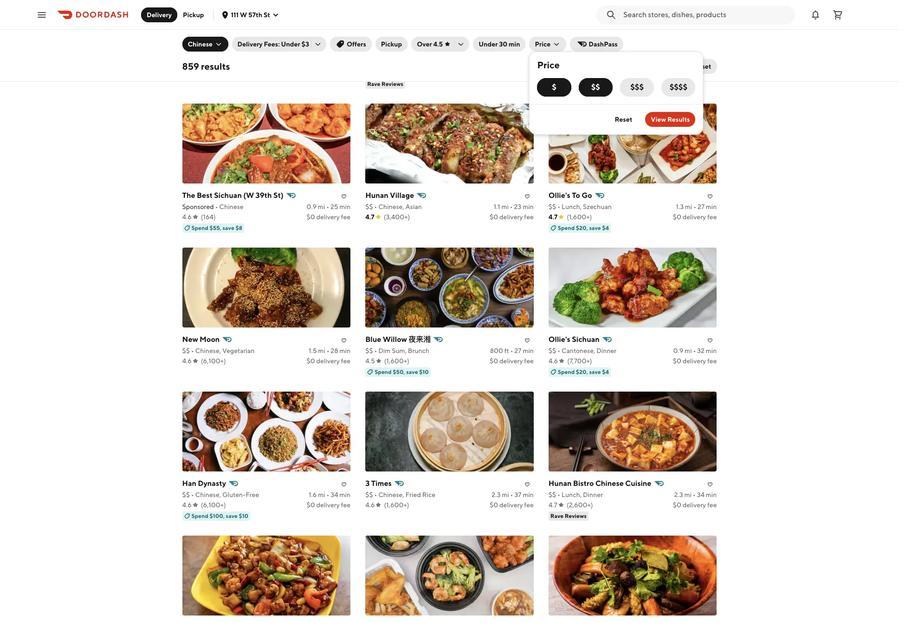 Task type: locate. For each thing, give the bounding box(es) containing it.
delivery for delivery
[[147, 11, 172, 18]]

1 2.3 from the left
[[492, 491, 501, 498]]

dim up (1,200+)
[[214, 59, 226, 66]]

1 horizontal spatial spend $100, save $10
[[558, 80, 615, 87]]

(1,600+) for 夜来湘
[[385, 357, 410, 364]]

1 horizontal spatial reset button
[[689, 59, 717, 74]]

1 (6,100+) from the top
[[201, 357, 226, 364]]

1 horizontal spatial $10
[[420, 368, 429, 375]]

3 click to add this store to your saved list image from the left
[[705, 47, 717, 58]]

chinese down the best sichuan (w 39th st)
[[219, 203, 244, 210]]

0 horizontal spatial reset
[[615, 116, 633, 123]]

chinese, for times
[[379, 491, 405, 498]]

4.5 down blue
[[366, 357, 375, 364]]

gluten-
[[222, 491, 246, 498]]

1 click to add this store to your saved list image from the left
[[339, 47, 350, 58]]

0 vertical spatial spend $20, save $4
[[558, 224, 609, 231]]

0 horizontal spatial 2.3
[[492, 491, 501, 498]]

min inside button
[[509, 40, 520, 48]]

0.9
[[307, 203, 317, 210], [674, 347, 684, 354]]

0 vertical spatial delivery
[[147, 11, 172, 18]]

chinese, for dynasty
[[195, 491, 221, 498]]

1 vertical spatial (1,600+)
[[385, 357, 410, 364]]

39th
[[256, 191, 272, 200]]

1 vertical spatial spend $20, save $4
[[558, 368, 609, 375]]

chinese up soup,
[[188, 40, 213, 48]]

ollie's to go
[[549, 191, 593, 200]]

click to add this store to your saved list image
[[339, 47, 350, 58], [522, 47, 533, 58], [705, 47, 717, 58]]

1 vertical spatial 28
[[331, 347, 339, 354]]

4.6 for the best sichuan (w 39th st)
[[182, 213, 192, 220]]

0 items, open order cart image
[[833, 9, 844, 20]]

$100, down "$$ • chinese, gluten-free"
[[210, 512, 225, 519]]

1 horizontal spatial $100,
[[576, 80, 592, 87]]

fee for $$ • lunch, szechuan
[[708, 213, 717, 220]]

$$ • soup, dim sum
[[182, 59, 240, 66]]

2 horizontal spatial click to add this store to your saved list image
[[705, 47, 717, 58]]

the best sichuan (w 39th st)
[[182, 191, 284, 200]]

27 for blue willow 夜来湘
[[515, 347, 522, 354]]

4.6 down "$$ • chinese, gluten-free"
[[182, 501, 192, 509]]

chinese, left gluten-
[[195, 491, 221, 498]]

1 horizontal spatial 28
[[514, 59, 522, 66]]

save left $$$
[[593, 80, 604, 87]]

(6,100+) down "$$ • chinese, gluten-free"
[[201, 501, 226, 509]]

$$ for $$ • chinese, gluten-free
[[182, 491, 190, 498]]

han for $$ • chinese, gluten-free
[[182, 479, 197, 488]]

0 horizontal spatial $100,
[[210, 512, 225, 519]]

28 right 1.5 at left
[[331, 347, 339, 354]]

reviews inside 1.9 mi • 28 min $​0 delivery fee rave reviews
[[382, 80, 404, 87]]

0 vertical spatial hunan
[[366, 191, 389, 200]]

2 click to add this store to your saved list image from the left
[[522, 47, 533, 58]]

0 vertical spatial 1.6
[[676, 59, 684, 66]]

0 horizontal spatial new
[[182, 335, 198, 344]]

price down price button
[[538, 59, 560, 70]]

0 horizontal spatial 1.6
[[309, 491, 317, 498]]

spend $50, save $10
[[375, 368, 429, 375]]

spend down the $$ • lunch, szechuan
[[558, 224, 575, 231]]

1 vertical spatial 4.5
[[366, 357, 375, 364]]

fee for $$ • dim sum, brunch
[[525, 357, 534, 364]]

bistro
[[574, 479, 594, 488]]

fee inside 1.9 mi • 28 min $​0 delivery fee rave reviews
[[525, 69, 534, 76]]

spend $20, save $4 down the $$ • lunch, szechuan
[[558, 224, 609, 231]]

1 horizontal spatial click to add this store to your saved list image
[[522, 47, 533, 58]]

$​0 for $$ • chinese, vegetarian
[[307, 357, 315, 364]]

dynasty for sponsored
[[565, 47, 593, 56]]

4.5 right over
[[434, 40, 443, 48]]

spend $20, save $4 for to
[[558, 224, 609, 231]]

save down gluten-
[[226, 512, 238, 519]]

ollie's left to
[[549, 191, 571, 200]]

Store search: begin typing to search for stores available on DoorDash text field
[[624, 10, 790, 20]]

(1,600+)
[[567, 213, 592, 220], [385, 357, 410, 364], [384, 501, 409, 509]]

hunan up $$ • lunch, dinner
[[549, 479, 572, 488]]

1 ollie's from the top
[[549, 191, 571, 200]]

spend left $50,
[[375, 368, 392, 375]]

$100, for sponsored
[[576, 80, 592, 87]]

2 spend $20, save $4 from the top
[[558, 368, 609, 375]]

dynasty
[[565, 47, 593, 56], [198, 479, 226, 488]]

lunch, up (2,600+)
[[562, 491, 582, 498]]

0 horizontal spatial dynasty
[[198, 479, 226, 488]]

0 vertical spatial $4
[[603, 224, 609, 231]]

rave
[[368, 80, 381, 87], [551, 512, 564, 519]]

2 under from the left
[[479, 40, 498, 48]]

1 vertical spatial reset
[[615, 116, 633, 123]]

1 horizontal spatial han dynasty
[[549, 47, 593, 56]]

$$
[[182, 59, 190, 66], [592, 83, 601, 92], [366, 203, 373, 210], [549, 203, 557, 210], [182, 347, 190, 354], [366, 347, 373, 354], [549, 347, 557, 354], [182, 491, 190, 498], [366, 491, 373, 498], [549, 491, 557, 498]]

village
[[390, 191, 414, 200]]

$4 down szechuan
[[603, 224, 609, 231]]

1 vertical spatial 1.6 mi • 34 min
[[309, 491, 351, 498]]

0 vertical spatial sichuan
[[214, 191, 242, 200]]

$10 left $$$
[[606, 80, 615, 87]]

0 vertical spatial (6,100+)
[[201, 357, 226, 364]]

0.9 mi • 32 min
[[674, 347, 717, 354]]

$$ • cantonese, dinner
[[549, 347, 617, 354]]

vegetarian
[[222, 347, 255, 354]]

0 vertical spatial han dynasty
[[549, 47, 593, 56]]

4.7 for hunan bistro chinese cuisine
[[549, 501, 558, 509]]

0.9 left the 25
[[307, 203, 317, 210]]

0 vertical spatial chinese
[[188, 40, 213, 48]]

0 vertical spatial $100,
[[576, 80, 592, 87]]

2 (6,100+) from the top
[[201, 501, 226, 509]]

0 horizontal spatial reviews
[[382, 80, 404, 87]]

2 lunch, from the top
[[562, 491, 582, 498]]

reset
[[694, 63, 712, 70], [615, 116, 633, 123]]

$55,
[[210, 224, 222, 231]]

new left moon
[[182, 335, 198, 344]]

reset for the top reset button
[[694, 63, 712, 70]]

reset button up $$$$ button
[[689, 59, 717, 74]]

0 vertical spatial reset button
[[689, 59, 717, 74]]

0 vertical spatial ollie's
[[549, 191, 571, 200]]

delivery
[[147, 11, 172, 18], [238, 40, 263, 48]]

$$ • chinese, vegetarian
[[182, 347, 255, 354]]

moon
[[200, 335, 220, 344]]

$$ for $$ • cantonese, dinner
[[549, 347, 557, 354]]

chinese, down hunan village at top left
[[379, 203, 405, 210]]

1 vertical spatial price
[[538, 59, 560, 70]]

1 vertical spatial $100,
[[210, 512, 225, 519]]

2.3 mi • 37 min
[[492, 491, 534, 498]]

1.6 for sponsored
[[676, 59, 684, 66]]

ollie's up cantonese,
[[549, 335, 571, 344]]

spend $100, save $10 down "$$ • chinese, gluten-free"
[[192, 512, 249, 519]]

lunch, down ollie's to go
[[562, 203, 582, 210]]

0 vertical spatial spend $100, save $10
[[558, 80, 615, 87]]

1 vertical spatial $20,
[[576, 368, 589, 375]]

$​0 for $$ • lunch, szechuan
[[673, 213, 682, 220]]

0.9 left 32
[[674, 347, 684, 354]]

$$ inside button
[[592, 83, 601, 92]]

1 spend $20, save $4 from the top
[[558, 224, 609, 231]]

0 horizontal spatial rave
[[368, 80, 381, 87]]

delivery for $$ • dim sum, brunch
[[500, 357, 523, 364]]

$10 for sponsored
[[606, 80, 615, 87]]

1 vertical spatial dynasty
[[198, 479, 226, 488]]

3 times
[[366, 479, 392, 488]]

han dynasty up "$$ • chinese, gluten-free"
[[182, 479, 226, 488]]

pickup up chinese "button"
[[183, 11, 204, 18]]

mi for $$ • cantonese, dinner
[[685, 347, 692, 354]]

dinner right cantonese,
[[597, 347, 617, 354]]

dim left sum,
[[379, 347, 391, 354]]

delivery for sponsored
[[683, 69, 707, 76]]

under left 30
[[479, 40, 498, 48]]

ollie's
[[549, 191, 571, 200], [549, 335, 571, 344]]

save for sum,
[[407, 368, 418, 375]]

delivery for delivery fees: under $3
[[238, 40, 263, 48]]

57th
[[249, 11, 262, 18]]

1 horizontal spatial sponsored
[[549, 59, 581, 66]]

asian
[[406, 203, 422, 210]]

$4
[[603, 224, 609, 231], [603, 368, 609, 375]]

save right $50,
[[407, 368, 418, 375]]

chinese, down the 'times'
[[379, 491, 405, 498]]

dynasty up "$$ • chinese, gluten-free"
[[198, 479, 226, 488]]

han dynasty
[[549, 47, 593, 56], [182, 479, 226, 488]]

reset down $$$ button
[[615, 116, 633, 123]]

pickup button
[[177, 7, 210, 22], [376, 37, 408, 52]]

delivery for $$ • chinese, fried rice
[[500, 501, 523, 509]]

0 vertical spatial pickup button
[[177, 7, 210, 22]]

1 vertical spatial reviews
[[565, 512, 587, 519]]

2 $20, from the top
[[576, 368, 589, 375]]

0 horizontal spatial han
[[182, 479, 197, 488]]

1 vertical spatial 0.9
[[674, 347, 684, 354]]

0 horizontal spatial chinese
[[188, 40, 213, 48]]

1 vertical spatial new
[[182, 335, 198, 344]]

28 for 1.9 mi • 28 min $​0 delivery fee rave reviews
[[514, 59, 522, 66]]

spend down (7,700+) at the bottom right of the page
[[558, 368, 575, 375]]

reset button
[[689, 59, 717, 74], [610, 112, 638, 127]]

•
[[191, 59, 194, 66], [510, 59, 513, 66], [693, 59, 696, 66], [215, 203, 218, 210], [327, 203, 329, 210], [375, 203, 377, 210], [510, 203, 513, 210], [558, 203, 561, 210], [694, 203, 697, 210], [191, 347, 194, 354], [327, 347, 330, 354], [375, 347, 377, 354], [511, 347, 514, 354], [558, 347, 561, 354], [694, 347, 696, 354], [191, 491, 194, 498], [327, 491, 330, 498], [375, 491, 377, 498], [511, 491, 514, 498], [558, 491, 561, 498], [693, 491, 696, 498]]

spend down (164)
[[192, 224, 209, 231]]

new
[[366, 47, 382, 56], [182, 335, 198, 344]]

1 horizontal spatial delivery
[[238, 40, 263, 48]]

click to add this store to your saved list image down store search: begin typing to search for stores available on doordash text field
[[705, 47, 717, 58]]

0 vertical spatial $20,
[[576, 224, 589, 231]]

1.6 mi • 34 min
[[676, 59, 717, 66], [309, 491, 351, 498]]

(6,100+) for new moon
[[201, 357, 226, 364]]

click to add this store to your saved list image for new chinatown (asian cuisine)
[[522, 47, 533, 58]]

han
[[549, 47, 563, 56], [182, 479, 197, 488]]

0 vertical spatial dinner
[[597, 347, 617, 354]]

2 ollie's from the top
[[549, 335, 571, 344]]

(6,100+) down $$ • chinese, vegetarian on the left of the page
[[201, 357, 226, 364]]

soup,
[[195, 59, 212, 66]]

mi for $$ • chinese, asian
[[502, 203, 509, 210]]

hunan up $$ • chinese, asian
[[366, 191, 389, 200]]

sichuan up $$ • cantonese, dinner
[[572, 335, 600, 344]]

han up "$"
[[549, 47, 563, 56]]

0 vertical spatial 0.9
[[307, 203, 317, 210]]

0 horizontal spatial pickup
[[183, 11, 204, 18]]

chinese for hunan
[[596, 479, 624, 488]]

1 horizontal spatial pickup button
[[376, 37, 408, 52]]

34 for $$ • chinese, gluten-free
[[331, 491, 339, 498]]

save for dinner
[[590, 368, 601, 375]]

price right 30
[[535, 40, 551, 48]]

(6,100+)
[[201, 357, 226, 364], [201, 501, 226, 509]]

spend $100, save $10 right "$"
[[558, 80, 615, 87]]

click to add this store to your saved list image right $3
[[339, 47, 350, 58]]

min for $$ • chinese, asian
[[523, 203, 534, 210]]

chinese, for village
[[379, 203, 405, 210]]

1.6 mi • 34 min for $$ • chinese, gluten-free
[[309, 491, 351, 498]]

$​0 for $$ • lunch, dinner
[[673, 501, 682, 509]]

pickup left over
[[381, 40, 402, 48]]

delivery for $$ • lunch, szechuan
[[683, 213, 707, 220]]

han dynasty up "$"
[[549, 47, 593, 56]]

1 vertical spatial spend $100, save $10
[[192, 512, 249, 519]]

(1,600+) down the $$ • lunch, szechuan
[[567, 213, 592, 220]]

sichuan up sponsored • chinese
[[214, 191, 242, 200]]

0 horizontal spatial 28
[[331, 347, 339, 354]]

0 vertical spatial 27
[[698, 203, 705, 210]]

$$ for $$ • chinese, vegetarian
[[182, 347, 190, 354]]

(3,400+)
[[384, 213, 410, 220]]

save down (7,700+) at the bottom right of the page
[[590, 368, 601, 375]]

chinese,
[[379, 203, 405, 210], [195, 347, 221, 354], [195, 491, 221, 498], [379, 491, 405, 498]]

min inside 1.9 mi • 28 min $​0 delivery fee rave reviews
[[523, 59, 534, 66]]

free
[[246, 491, 259, 498]]

0 horizontal spatial click to add this store to your saved list image
[[339, 47, 350, 58]]

1 $4 from the top
[[603, 224, 609, 231]]

0 vertical spatial reset
[[694, 63, 712, 70]]

mi
[[502, 59, 509, 66], [685, 59, 692, 66], [318, 203, 325, 210], [502, 203, 509, 210], [686, 203, 693, 210], [318, 347, 326, 354], [685, 347, 692, 354], [318, 491, 326, 498], [502, 491, 510, 498], [685, 491, 692, 498]]

1 horizontal spatial pickup
[[381, 40, 402, 48]]

reviews down chinatown
[[382, 80, 404, 87]]

$4 down $$ • cantonese, dinner
[[603, 368, 609, 375]]

0 horizontal spatial $10
[[239, 512, 249, 519]]

dinner
[[597, 347, 617, 354], [583, 491, 603, 498]]

sponsored for sponsored • chinese
[[182, 203, 214, 210]]

reset up $$$$ button
[[694, 63, 712, 70]]

price button
[[530, 37, 567, 52]]

mi for $$ • lunch, dinner
[[685, 491, 692, 498]]

2 vertical spatial $10
[[239, 512, 249, 519]]

0 horizontal spatial spend $100, save $10
[[192, 512, 249, 519]]

0 horizontal spatial han dynasty
[[182, 479, 226, 488]]

1 vertical spatial hunan
[[549, 479, 572, 488]]

4.6 down 3
[[366, 501, 375, 509]]

0 horizontal spatial pickup button
[[177, 7, 210, 22]]

0 horizontal spatial hunan
[[366, 191, 389, 200]]

1 horizontal spatial new
[[366, 47, 382, 56]]

27 right 1.3
[[698, 203, 705, 210]]

$100, for $$ • chinese, gluten-free
[[210, 512, 225, 519]]

$20, down the $$ • lunch, szechuan
[[576, 224, 589, 231]]

sponsored down best
[[182, 203, 214, 210]]

$​0 delivery fee
[[673, 69, 717, 76], [307, 213, 351, 220], [490, 213, 534, 220], [673, 213, 717, 220], [307, 357, 351, 364], [490, 357, 534, 364], [673, 357, 717, 364], [307, 501, 351, 509], [490, 501, 534, 509], [673, 501, 717, 509]]

delivery inside button
[[147, 11, 172, 18]]

$​0 for $$ • chinese, gluten-free
[[307, 501, 315, 509]]

pickup button up chinese "button"
[[177, 7, 210, 22]]

new for new chinatown (asian cuisine)
[[366, 47, 382, 56]]

0 vertical spatial lunch,
[[562, 203, 582, 210]]

2.3 for 3 times
[[492, 491, 501, 498]]

(1,600+) for go
[[567, 213, 592, 220]]

cantonese,
[[562, 347, 596, 354]]

mi for sponsored
[[685, 59, 692, 66]]

$$ • chinese, gluten-free
[[182, 491, 259, 498]]

save down szechuan
[[590, 224, 601, 231]]

under left $3
[[281, 40, 300, 48]]

28 right 1.9 on the top
[[514, 59, 522, 66]]

1 vertical spatial $4
[[603, 368, 609, 375]]

1 vertical spatial delivery
[[238, 40, 263, 48]]

spend
[[558, 80, 575, 87], [192, 224, 209, 231], [558, 224, 575, 231], [375, 368, 392, 375], [558, 368, 575, 375], [192, 512, 209, 519]]

go
[[582, 191, 593, 200]]

4.6 down new moon
[[182, 357, 192, 364]]

dinner for sichuan
[[597, 347, 617, 354]]

4.7 down $$ • chinese, asian
[[366, 213, 375, 220]]

$​0 for $$ • chinese, fried rice
[[490, 501, 499, 509]]

0 vertical spatial price
[[535, 40, 551, 48]]

$$ • chinese, asian
[[366, 203, 422, 210]]

fee for $$ • chinese, gluten-free
[[341, 501, 351, 509]]

(1,600+) down $$ • dim sum, brunch
[[385, 357, 410, 364]]

over
[[417, 40, 432, 48]]

1 under from the left
[[281, 40, 300, 48]]

0 vertical spatial 4.5
[[434, 40, 443, 48]]

over 4.5 button
[[412, 37, 470, 52]]

results
[[201, 61, 230, 72]]

reset button down $$$ button
[[610, 112, 638, 127]]

reviews
[[382, 80, 404, 87], [565, 512, 587, 519]]

spend $20, save $4 down (7,700+) at the bottom right of the page
[[558, 368, 609, 375]]

111
[[231, 11, 239, 18]]

0 horizontal spatial under
[[281, 40, 300, 48]]

0 horizontal spatial 0.9
[[307, 203, 317, 210]]

rave down $$ • lunch, dinner
[[551, 512, 564, 519]]

$100, right "$"
[[576, 80, 592, 87]]

chinese, down moon
[[195, 347, 221, 354]]

0 horizontal spatial sponsored
[[182, 203, 214, 210]]

1 vertical spatial sponsored
[[182, 203, 214, 210]]

(164)
[[201, 213, 216, 220]]

under
[[281, 40, 300, 48], [479, 40, 498, 48]]

1 vertical spatial sichuan
[[572, 335, 600, 344]]

save for gluten-
[[226, 512, 238, 519]]

28
[[514, 59, 522, 66], [331, 347, 339, 354]]

save for szechuan
[[590, 224, 601, 231]]

delivery for $$ • lunch, dinner
[[683, 501, 707, 509]]

1 $20, from the top
[[576, 224, 589, 231]]

0.9 for the best sichuan (w 39th st)
[[307, 203, 317, 210]]

2.3 for hunan bistro chinese cuisine
[[675, 491, 684, 498]]

2 vertical spatial chinese
[[596, 479, 624, 488]]

sum
[[227, 59, 240, 66]]

price
[[535, 40, 551, 48], [538, 59, 560, 70]]

0 horizontal spatial delivery
[[147, 11, 172, 18]]

lunch,
[[562, 203, 582, 210], [562, 491, 582, 498]]

28 for 1.5 mi • 28 min
[[331, 347, 339, 354]]

spend for sum,
[[375, 368, 392, 375]]

1 horizontal spatial sichuan
[[572, 335, 600, 344]]

2 $4 from the top
[[603, 368, 609, 375]]

delivery for $$ • cantonese, dinner
[[683, 357, 707, 364]]

$10 down free
[[239, 512, 249, 519]]

$10 down brunch
[[420, 368, 429, 375]]

4.7 down ollie's to go
[[549, 213, 558, 220]]

chinese inside chinese "button"
[[188, 40, 213, 48]]

2 horizontal spatial $10
[[606, 80, 615, 87]]

spend for gluten-
[[192, 512, 209, 519]]

4.7 up the rave reviews
[[549, 501, 558, 509]]

chinese
[[188, 40, 213, 48], [219, 203, 244, 210], [596, 479, 624, 488]]

1 vertical spatial 27
[[515, 347, 522, 354]]

hunan bistro chinese cuisine
[[549, 479, 652, 488]]

0 horizontal spatial sichuan
[[214, 191, 242, 200]]

$$$$
[[670, 83, 688, 92]]

1 horizontal spatial 4.5
[[434, 40, 443, 48]]

cuisine)
[[446, 47, 475, 56]]

best
[[197, 191, 213, 200]]

4.5 inside button
[[434, 40, 443, 48]]

brunch
[[408, 347, 430, 354]]

1 horizontal spatial dynasty
[[565, 47, 593, 56]]

dinner down the hunan bistro chinese cuisine
[[583, 491, 603, 498]]

1 horizontal spatial 1.6
[[676, 59, 684, 66]]

han up "$$ • chinese, gluten-free"
[[182, 479, 197, 488]]

4.6 left (7,700+) at the bottom right of the page
[[549, 357, 558, 364]]

2 2.3 from the left
[[675, 491, 684, 498]]

1 horizontal spatial han
[[549, 47, 563, 56]]

1 vertical spatial han dynasty
[[182, 479, 226, 488]]

4.6 left (164)
[[182, 213, 192, 220]]

28 inside 1.9 mi • 28 min $​0 delivery fee rave reviews
[[514, 59, 522, 66]]

1 lunch, from the top
[[562, 203, 582, 210]]

1 vertical spatial rave
[[551, 512, 564, 519]]

1 vertical spatial (6,100+)
[[201, 501, 226, 509]]

new left chinatown
[[366, 47, 382, 56]]

2 horizontal spatial chinese
[[596, 479, 624, 488]]

click to add this store to your saved list image right 30
[[522, 47, 533, 58]]

1.5 mi • 28 min
[[309, 347, 351, 354]]

(1,600+) down $$ • chinese, fried rice
[[384, 501, 409, 509]]

800 ft • 27 min
[[490, 347, 534, 354]]

rave down offers button
[[368, 80, 381, 87]]

dynasty up '$$' button
[[565, 47, 593, 56]]

spend down "$$ • chinese, gluten-free"
[[192, 512, 209, 519]]

sponsored down price button
[[549, 59, 581, 66]]

pickup button left over
[[376, 37, 408, 52]]

0 vertical spatial new
[[366, 47, 382, 56]]

hunan for hunan village
[[366, 191, 389, 200]]

27 right the ft
[[515, 347, 522, 354]]

$$ for $$ • soup, dim sum
[[182, 59, 190, 66]]

$20, down (7,700+) at the bottom right of the page
[[576, 368, 589, 375]]

spend right "$"
[[558, 80, 575, 87]]

4.5
[[434, 40, 443, 48], [366, 357, 375, 364]]

chinese right 'bistro'
[[596, 479, 624, 488]]

1 horizontal spatial 1.6 mi • 34 min
[[676, 59, 717, 66]]

$$ • chinese, fried rice
[[366, 491, 436, 498]]

reviews down (2,600+)
[[565, 512, 587, 519]]

$ button
[[538, 78, 572, 97]]

0 vertical spatial pickup
[[183, 11, 204, 18]]

lunch, for ollie's
[[562, 203, 582, 210]]



Task type: describe. For each thing, give the bounding box(es) containing it.
st
[[264, 11, 270, 18]]

$$$$ button
[[662, 78, 696, 97]]

1 vertical spatial pickup button
[[376, 37, 408, 52]]

sum,
[[392, 347, 407, 354]]

min for sponsored
[[706, 59, 717, 66]]

spend $55, save $8
[[192, 224, 243, 231]]

results
[[668, 116, 691, 123]]

$$ button
[[579, 78, 613, 97]]

willow
[[383, 335, 407, 344]]

fee for $$ • chinese, asian
[[525, 213, 534, 220]]

han dynasty for $$ • chinese, gluten-free
[[182, 479, 226, 488]]

1.1 mi • 23 min
[[494, 203, 534, 210]]

夜来湘
[[409, 335, 431, 344]]

$$ for $$ • dim sum, brunch
[[366, 347, 373, 354]]

2.3 mi • 34 min
[[675, 491, 717, 498]]

$​0 delivery fee for $$ • lunch, dinner
[[673, 501, 717, 509]]

• inside 1.9 mi • 28 min $​0 delivery fee rave reviews
[[510, 59, 513, 66]]

34 for $$ • lunch, dinner
[[697, 491, 705, 498]]

han dynasty for sponsored
[[549, 47, 593, 56]]

111 w 57th st button
[[222, 11, 280, 18]]

$​0 inside 1.9 mi • 28 min $​0 delivery fee rave reviews
[[490, 69, 499, 76]]

chinatown
[[383, 47, 421, 56]]

min for $$ • lunch, szechuan
[[706, 203, 717, 210]]

$​0 delivery fee for $$ • chinese, vegetarian
[[307, 357, 351, 364]]

(asian
[[423, 47, 445, 56]]

delivery for $$ • chinese, gluten-free
[[317, 501, 340, 509]]

mi for $$ • chinese, gluten-free
[[318, 491, 326, 498]]

over 4.5
[[417, 40, 443, 48]]

lunch, for hunan
[[562, 491, 582, 498]]

spend for dinner
[[558, 368, 575, 375]]

chinese button
[[182, 37, 228, 52]]

800
[[490, 347, 504, 354]]

$4 for ollie's sichuan
[[603, 368, 609, 375]]

mi inside 1.9 mi • 28 min $​0 delivery fee rave reviews
[[502, 59, 509, 66]]

23
[[514, 203, 522, 210]]

delivery fees: under $3
[[238, 40, 309, 48]]

new chinatown (asian cuisine)
[[366, 47, 475, 56]]

$​0 delivery fee for $$ • chinese, fried rice
[[490, 501, 534, 509]]

st)
[[274, 191, 284, 200]]

1.5
[[309, 347, 317, 354]]

min for $$ • chinese, vegetarian
[[340, 347, 351, 354]]

fee for $$ • chinese, fried rice
[[525, 501, 534, 509]]

$​0 for sponsored
[[673, 69, 682, 76]]

ollie's sichuan
[[549, 335, 600, 344]]

delivery for $$ • chinese, asian
[[500, 213, 523, 220]]

1.1
[[494, 203, 501, 210]]

to
[[572, 191, 581, 200]]

fee for $$ • lunch, dinner
[[708, 501, 717, 509]]

spend $100, save $10 for $$ • chinese, gluten-free
[[192, 512, 249, 519]]

min for $$ • chinese, gluten-free
[[340, 491, 351, 498]]

mi for $$ • chinese, vegetarian
[[318, 347, 326, 354]]

$8
[[236, 224, 243, 231]]

delivery button
[[141, 7, 177, 22]]

open menu image
[[36, 9, 47, 20]]

china
[[200, 47, 221, 56]]

0.9 mi • 25 min
[[307, 203, 351, 210]]

111 w 57th st
[[231, 11, 270, 18]]

2 vertical spatial (1,600+)
[[384, 501, 409, 509]]

0 vertical spatial dim
[[214, 59, 226, 66]]

price inside button
[[535, 40, 551, 48]]

$10 for $$ • chinese, gluten-free
[[239, 512, 249, 519]]

1.3 mi • 27 min
[[677, 203, 717, 210]]

han for sponsored
[[549, 47, 563, 56]]

blue willow 夜来湘
[[366, 335, 431, 344]]

0.9 for ollie's sichuan
[[674, 347, 684, 354]]

under 30 min
[[479, 40, 520, 48]]

0 horizontal spatial 4.5
[[366, 357, 375, 364]]

cafe china
[[182, 47, 221, 56]]

spend $20, save $4 for sichuan
[[558, 368, 609, 375]]

$​0 delivery fee for sponsored
[[673, 69, 717, 76]]

$$ for $$ • chinese, fried rice
[[366, 491, 373, 498]]

1 horizontal spatial reviews
[[565, 512, 587, 519]]

$
[[552, 83, 557, 92]]

sponsored for sponsored
[[549, 59, 581, 66]]

4.6 for han dynasty
[[182, 501, 192, 509]]

cuisine
[[626, 479, 652, 488]]

27 for ollie's to go
[[698, 203, 705, 210]]

$​0 for $$ • chinese, asian
[[490, 213, 499, 220]]

$​0 for $$ • dim sum, brunch
[[490, 357, 499, 364]]

pickup for left pickup button
[[183, 11, 204, 18]]

$$ for $$ • lunch, szechuan
[[549, 203, 557, 210]]

offers button
[[330, 37, 372, 52]]

859 results
[[182, 61, 230, 72]]

(6,100+) for han dynasty
[[201, 501, 226, 509]]

spend $100, save $10 for sponsored
[[558, 80, 615, 87]]

szechuan
[[583, 203, 612, 210]]

$​0 delivery fee for $$ • cantonese, dinner
[[673, 357, 717, 364]]

4.8
[[182, 69, 192, 76]]

4.6 for new moon
[[182, 357, 192, 364]]

the
[[182, 191, 195, 200]]

$​0 delivery fee for $$ • chinese, asian
[[490, 213, 534, 220]]

ollie's for ollie's sichuan
[[549, 335, 571, 344]]

25
[[331, 203, 339, 210]]

$$$
[[631, 83, 644, 92]]

spend for szechuan
[[558, 224, 575, 231]]

click to add this store to your saved list image for han dynasty
[[705, 47, 717, 58]]

(1,200+)
[[201, 69, 226, 76]]

37
[[515, 491, 522, 498]]

view results button
[[646, 112, 696, 127]]

rave reviews
[[551, 512, 587, 519]]

pickup for the bottommost pickup button
[[381, 40, 402, 48]]

32
[[698, 347, 705, 354]]

under inside button
[[479, 40, 498, 48]]

save left the $8
[[223, 224, 235, 231]]

times
[[371, 479, 392, 488]]

dashpass button
[[571, 37, 624, 52]]

fee for $$ • cantonese, dinner
[[708, 357, 717, 364]]

dashpass
[[589, 40, 618, 48]]

(2,600+)
[[567, 501, 593, 509]]

$$ • lunch, szechuan
[[549, 203, 612, 210]]

cafe
[[182, 47, 199, 56]]

fried
[[406, 491, 421, 498]]

$4 for ollie's to go
[[603, 224, 609, 231]]

blue
[[366, 335, 382, 344]]

1.3
[[677, 203, 684, 210]]

(7,700+)
[[568, 357, 593, 364]]

fees:
[[264, 40, 280, 48]]

new for new moon
[[182, 335, 198, 344]]

$20, for sichuan
[[576, 368, 589, 375]]

sponsored • chinese
[[182, 203, 244, 210]]

$$ for $$ • lunch, dinner
[[549, 491, 557, 498]]

1.9 mi • 28 min $​0 delivery fee rave reviews
[[368, 59, 534, 87]]

fee for sponsored
[[708, 69, 717, 76]]

4.7 for hunan village
[[366, 213, 375, 220]]

0 horizontal spatial reset button
[[610, 112, 638, 127]]

w
[[240, 11, 247, 18]]

chinese, for moon
[[195, 347, 221, 354]]

$10 for $$ • dim sum, brunch
[[420, 368, 429, 375]]

offers
[[347, 40, 366, 48]]

4.7 for ollie's to go
[[549, 213, 558, 220]]

$$ • lunch, dinner
[[549, 491, 603, 498]]

rave inside 1.9 mi • 28 min $​0 delivery fee rave reviews
[[368, 80, 381, 87]]

(w
[[243, 191, 254, 200]]

$$ for $$ • chinese, asian
[[366, 203, 373, 210]]

$3
[[302, 40, 309, 48]]

reset for left reset button
[[615, 116, 633, 123]]

$​0 delivery fee for $$ • lunch, szechuan
[[673, 213, 717, 220]]

1 vertical spatial dim
[[379, 347, 391, 354]]

859
[[182, 61, 199, 72]]

delivery inside 1.9 mi • 28 min $​0 delivery fee rave reviews
[[500, 69, 523, 76]]

view
[[651, 116, 667, 123]]

$$ for $$
[[592, 83, 601, 92]]

dynasty for $$ • chinese, gluten-free
[[198, 479, 226, 488]]

rice
[[423, 491, 436, 498]]

ft
[[505, 347, 510, 354]]

$$ • dim sum, brunch
[[366, 347, 430, 354]]

1 horizontal spatial rave
[[551, 512, 564, 519]]

dinner for bistro
[[583, 491, 603, 498]]

3
[[366, 479, 370, 488]]

30
[[499, 40, 508, 48]]

min for $$ • dim sum, brunch
[[523, 347, 534, 354]]

mi for $$ • chinese, fried rice
[[502, 491, 510, 498]]

view results
[[651, 116, 691, 123]]

delivery for $$ • chinese, vegetarian
[[317, 357, 340, 364]]

1.6 mi • 34 min for sponsored
[[676, 59, 717, 66]]

4.6 up "$"
[[549, 69, 558, 76]]

min for $$ • lunch, dinner
[[706, 491, 717, 498]]

notification bell image
[[811, 9, 822, 20]]



Task type: vqa. For each thing, say whether or not it's contained in the screenshot.
el azteca mexican restaurant-mahwah
no



